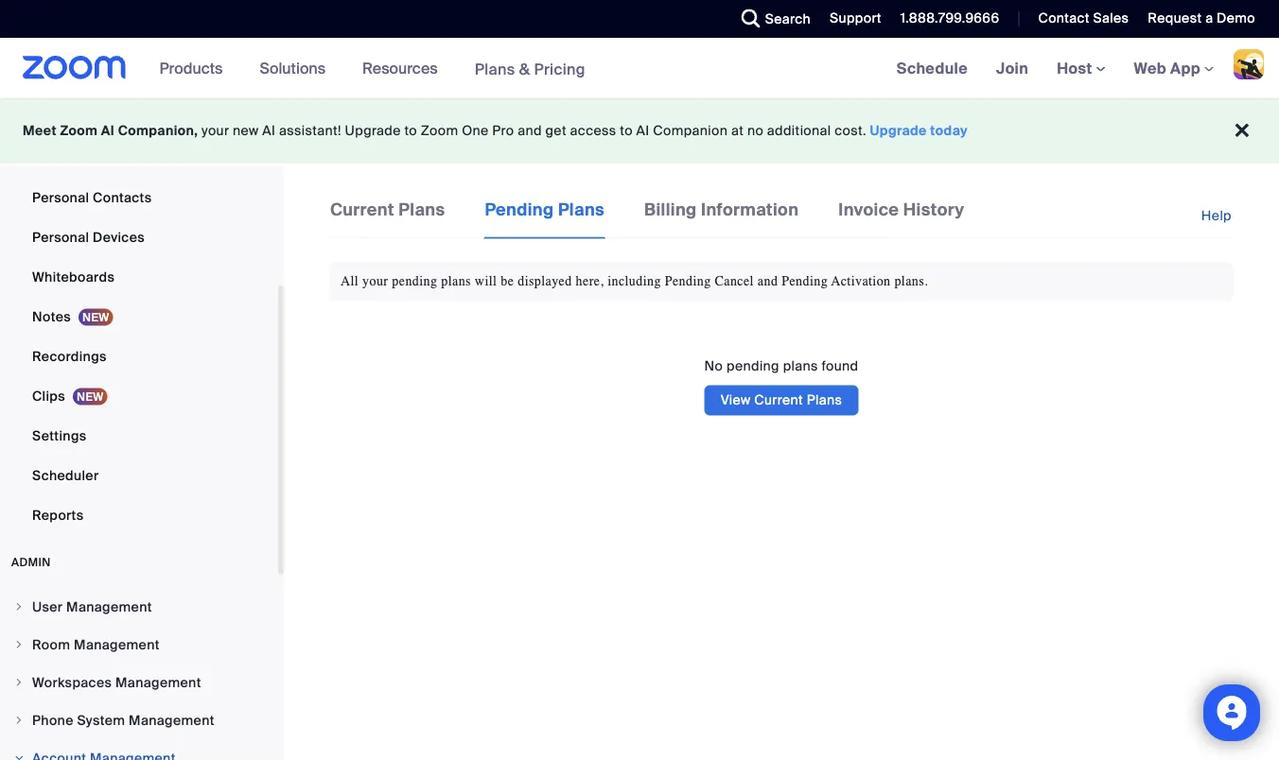 Task type: describe. For each thing, give the bounding box(es) containing it.
phone system management menu item
[[0, 703, 278, 739]]

0 horizontal spatial pending
[[392, 274, 437, 289]]

at
[[731, 122, 744, 140]]

information
[[701, 199, 799, 220]]

management for room management
[[74, 636, 160, 654]]

workspaces
[[32, 674, 112, 692]]

help link
[[1201, 197, 1234, 236]]

user management
[[32, 598, 152, 616]]

web
[[1134, 58, 1167, 78]]

personal contacts link
[[0, 179, 278, 217]]

zoom logo image
[[23, 56, 126, 79]]

phone link
[[0, 139, 278, 177]]

settings link
[[0, 417, 278, 455]]

join link
[[982, 38, 1043, 98]]

and inside main content main content
[[758, 274, 778, 289]]

1 ai from the left
[[101, 122, 115, 140]]

your inside main content main content
[[362, 274, 388, 289]]

management for user management
[[66, 598, 152, 616]]

current plans link
[[329, 197, 446, 237]]

no
[[704, 357, 723, 375]]

scheduler link
[[0, 457, 278, 495]]

scheduler
[[32, 467, 99, 484]]

current plans
[[330, 199, 445, 220]]

2 horizontal spatial pending
[[782, 274, 828, 289]]

reports
[[32, 507, 84, 524]]

reports link
[[0, 497, 278, 535]]

pending plans
[[485, 199, 605, 220]]

no pending plans found
[[704, 357, 859, 375]]

found
[[822, 357, 859, 375]]

right image for room management
[[13, 640, 25, 651]]

meetings navigation
[[882, 38, 1279, 100]]

4 right image from the top
[[13, 753, 25, 761]]

products button
[[160, 38, 231, 98]]

2 upgrade from the left
[[870, 122, 927, 140]]

pricing
[[534, 59, 586, 79]]

product information navigation
[[145, 38, 600, 100]]

clips link
[[0, 378, 278, 415]]

additional
[[767, 122, 831, 140]]

pro
[[492, 122, 514, 140]]

room management
[[32, 636, 160, 654]]

recordings link
[[0, 338, 278, 376]]

invoice history link
[[838, 197, 965, 237]]

resources button
[[362, 38, 446, 98]]

workspaces management menu item
[[0, 665, 278, 701]]

whiteboards
[[32, 268, 115, 286]]

room
[[32, 636, 70, 654]]

view
[[721, 392, 751, 409]]

personal for personal devices
[[32, 228, 89, 246]]

meet
[[23, 122, 57, 140]]

2 to from the left
[[620, 122, 633, 140]]

personal contacts
[[32, 189, 152, 206]]

whiteboards link
[[0, 258, 278, 296]]

assistant!
[[279, 122, 341, 140]]

view current plans
[[721, 392, 842, 409]]

contacts
[[93, 189, 152, 206]]

cost.
[[835, 122, 866, 140]]

plans.
[[894, 274, 928, 289]]

pending plans link
[[484, 197, 606, 239]]

products
[[160, 58, 223, 78]]

host
[[1057, 58, 1096, 78]]

all
[[341, 274, 359, 289]]

get
[[546, 122, 567, 140]]

room management menu item
[[0, 627, 278, 663]]

invoice
[[839, 199, 899, 220]]

view current plans link
[[705, 386, 858, 416]]

recordings
[[32, 348, 107, 365]]

right image for user management
[[13, 602, 25, 613]]

your inside meet zoom ai companion, footer
[[202, 122, 229, 140]]

clips
[[32, 387, 65, 405]]

host button
[[1057, 58, 1106, 78]]

right image
[[13, 715, 25, 727]]

web app button
[[1134, 58, 1214, 78]]

notes
[[32, 308, 71, 325]]

workspaces management
[[32, 674, 201, 692]]

schedule
[[897, 58, 968, 78]]

schedule link
[[882, 38, 982, 98]]

a
[[1205, 9, 1213, 27]]



Task type: locate. For each thing, give the bounding box(es) containing it.
one
[[462, 122, 489, 140]]

1 horizontal spatial and
[[758, 274, 778, 289]]

1 vertical spatial your
[[362, 274, 388, 289]]

contact sales
[[1038, 9, 1129, 27]]

app
[[1170, 58, 1201, 78]]

management down 'room management' menu item
[[115, 674, 201, 692]]

activation
[[831, 274, 891, 289]]

menu item
[[0, 741, 278, 761]]

right image inside 'room management' menu item
[[13, 640, 25, 651]]

&
[[519, 59, 530, 79]]

phone right right image
[[32, 712, 74, 729]]

settings
[[32, 427, 87, 445]]

and right cancel
[[758, 274, 778, 289]]

plans up the view current plans
[[783, 357, 818, 375]]

plans & pricing
[[475, 59, 586, 79]]

management up room management
[[66, 598, 152, 616]]

right image left room
[[13, 640, 25, 651]]

to right access
[[620, 122, 633, 140]]

0 vertical spatial personal
[[32, 189, 89, 206]]

3 right image from the top
[[13, 677, 25, 689]]

companion,
[[118, 122, 198, 140]]

pending right all
[[392, 274, 437, 289]]

upgrade down product information navigation in the top left of the page
[[345, 122, 401, 140]]

search button
[[727, 0, 816, 38]]

0 horizontal spatial ai
[[101, 122, 115, 140]]

demo
[[1217, 9, 1256, 27]]

2 personal from the top
[[32, 228, 89, 246]]

pending up be
[[485, 199, 554, 220]]

phone system management
[[32, 712, 215, 729]]

ai left companion
[[636, 122, 650, 140]]

2 right image from the top
[[13, 640, 25, 651]]

and
[[518, 122, 542, 140], [758, 274, 778, 289]]

3 ai from the left
[[636, 122, 650, 140]]

0 horizontal spatial to
[[404, 122, 417, 140]]

management inside 'menu item'
[[115, 674, 201, 692]]

ai right new
[[262, 122, 276, 140]]

1 right image from the top
[[13, 602, 25, 613]]

meet zoom ai companion, your new ai assistant! upgrade to zoom one pro and get access to ai companion at no additional cost. upgrade today
[[23, 122, 968, 140]]

admin
[[11, 555, 51, 570]]

0 horizontal spatial and
[[518, 122, 542, 140]]

help
[[1201, 207, 1232, 225]]

personal up whiteboards
[[32, 228, 89, 246]]

contact
[[1038, 9, 1090, 27]]

upgrade today link
[[870, 122, 968, 140]]

1 horizontal spatial to
[[620, 122, 633, 140]]

1.888.799.9666 button
[[886, 0, 1004, 38], [901, 9, 1000, 27]]

right image inside workspaces management 'menu item'
[[13, 677, 25, 689]]

management down workspaces management 'menu item'
[[129, 712, 215, 729]]

meet zoom ai companion, footer
[[0, 98, 1279, 164]]

1 horizontal spatial upgrade
[[870, 122, 927, 140]]

to down "resources" dropdown button on the left of the page
[[404, 122, 417, 140]]

pending
[[392, 274, 437, 289], [727, 357, 780, 375]]

pending left activation
[[782, 274, 828, 289]]

1 vertical spatial plans
[[783, 357, 818, 375]]

plans
[[441, 274, 471, 289], [783, 357, 818, 375]]

profile picture image
[[1234, 49, 1264, 79]]

your
[[202, 122, 229, 140], [362, 274, 388, 289]]

phone inside personal menu menu
[[32, 149, 74, 167]]

management inside menu item
[[74, 636, 160, 654]]

solutions
[[260, 58, 326, 78]]

ai
[[101, 122, 115, 140], [262, 122, 276, 140], [636, 122, 650, 140]]

2 horizontal spatial ai
[[636, 122, 650, 140]]

user management menu item
[[0, 589, 278, 625]]

your right all
[[362, 274, 388, 289]]

1 upgrade from the left
[[345, 122, 401, 140]]

plans inside product information navigation
[[475, 59, 515, 79]]

here,
[[576, 274, 604, 289]]

0 horizontal spatial your
[[202, 122, 229, 140]]

right image inside user management menu item
[[13, 602, 25, 613]]

billing
[[644, 199, 697, 220]]

including
[[608, 274, 661, 289]]

right image left user
[[13, 602, 25, 613]]

and left get
[[518, 122, 542, 140]]

all your pending plans will be displayed here, including pending cancel and pending activation plans.
[[341, 274, 928, 289]]

join
[[996, 58, 1029, 78]]

today
[[930, 122, 968, 140]]

personal
[[32, 189, 89, 206], [32, 228, 89, 246]]

1 horizontal spatial pending
[[665, 274, 711, 289]]

plans & pricing link
[[475, 59, 586, 79], [475, 59, 586, 79]]

banner containing products
[[0, 38, 1279, 100]]

0 horizontal spatial pending
[[485, 199, 554, 220]]

companion
[[653, 122, 728, 140]]

management
[[66, 598, 152, 616], [74, 636, 160, 654], [115, 674, 201, 692], [129, 712, 215, 729]]

invoice history
[[839, 199, 964, 220]]

support
[[830, 9, 882, 27]]

management up "workspaces management" in the bottom of the page
[[74, 636, 160, 654]]

request
[[1148, 9, 1202, 27]]

admin menu menu
[[0, 589, 278, 761]]

0 horizontal spatial zoom
[[60, 122, 98, 140]]

phone inside menu item
[[32, 712, 74, 729]]

zoom left one
[[421, 122, 458, 140]]

main content main content
[[284, 167, 1279, 761]]

notes link
[[0, 298, 278, 336]]

plans left will
[[441, 274, 471, 289]]

1 zoom from the left
[[60, 122, 98, 140]]

personal menu menu
[[0, 0, 278, 536]]

2 phone from the top
[[32, 712, 74, 729]]

0 vertical spatial phone
[[32, 149, 74, 167]]

upgrade right cost.
[[870, 122, 927, 140]]

1 vertical spatial personal
[[32, 228, 89, 246]]

personal for personal contacts
[[32, 189, 89, 206]]

1 horizontal spatial zoom
[[421, 122, 458, 140]]

1 vertical spatial phone
[[32, 712, 74, 729]]

0 horizontal spatial current
[[330, 199, 394, 220]]

1 vertical spatial current
[[754, 392, 803, 409]]

and inside meet zoom ai companion, footer
[[518, 122, 542, 140]]

system
[[77, 712, 125, 729]]

phone down meet
[[32, 149, 74, 167]]

billing information
[[644, 199, 799, 220]]

access
[[570, 122, 616, 140]]

0 vertical spatial your
[[202, 122, 229, 140]]

0 horizontal spatial upgrade
[[345, 122, 401, 140]]

personal devices link
[[0, 219, 278, 256]]

side navigation navigation
[[0, 0, 284, 761]]

user
[[32, 598, 63, 616]]

phone for phone
[[32, 149, 74, 167]]

1.888.799.9666
[[901, 9, 1000, 27]]

0 vertical spatial and
[[518, 122, 542, 140]]

1 vertical spatial and
[[758, 274, 778, 289]]

1 to from the left
[[404, 122, 417, 140]]

zoom right meet
[[60, 122, 98, 140]]

sales
[[1093, 9, 1129, 27]]

pending up view
[[727, 357, 780, 375]]

be
[[501, 274, 514, 289]]

upgrade
[[345, 122, 401, 140], [870, 122, 927, 140]]

support link
[[816, 0, 886, 38], [830, 9, 882, 27]]

current up all
[[330, 199, 394, 220]]

2 zoom from the left
[[421, 122, 458, 140]]

cancel
[[715, 274, 754, 289]]

current down no pending plans found
[[754, 392, 803, 409]]

request a demo
[[1148, 9, 1256, 27]]

1 personal from the top
[[32, 189, 89, 206]]

personal devices
[[32, 228, 145, 246]]

no
[[747, 122, 764, 140]]

1 vertical spatial pending
[[727, 357, 780, 375]]

0 vertical spatial pending
[[392, 274, 437, 289]]

right image down right image
[[13, 753, 25, 761]]

your left new
[[202, 122, 229, 140]]

will
[[475, 274, 497, 289]]

management inside menu item
[[129, 712, 215, 729]]

0 horizontal spatial plans
[[441, 274, 471, 289]]

phone for phone system management
[[32, 712, 74, 729]]

search
[[765, 10, 811, 27]]

right image up right image
[[13, 677, 25, 689]]

new
[[233, 122, 259, 140]]

1 phone from the top
[[32, 149, 74, 167]]

management inside menu item
[[66, 598, 152, 616]]

2 ai from the left
[[262, 122, 276, 140]]

phone
[[32, 149, 74, 167], [32, 712, 74, 729]]

billing information link
[[643, 197, 800, 237]]

1 horizontal spatial current
[[754, 392, 803, 409]]

1 horizontal spatial ai
[[262, 122, 276, 140]]

devices
[[93, 228, 145, 246]]

right image
[[13, 602, 25, 613], [13, 640, 25, 651], [13, 677, 25, 689], [13, 753, 25, 761]]

pending left cancel
[[665, 274, 711, 289]]

0 vertical spatial current
[[330, 199, 394, 220]]

resources
[[362, 58, 438, 78]]

personal up 'personal devices'
[[32, 189, 89, 206]]

web app
[[1134, 58, 1201, 78]]

displayed
[[518, 274, 572, 289]]

ai left the companion,
[[101, 122, 115, 140]]

0 vertical spatial plans
[[441, 274, 471, 289]]

right image for workspaces management
[[13, 677, 25, 689]]

1 horizontal spatial your
[[362, 274, 388, 289]]

management for workspaces management
[[115, 674, 201, 692]]

banner
[[0, 38, 1279, 100]]

1 horizontal spatial pending
[[727, 357, 780, 375]]

1 horizontal spatial plans
[[783, 357, 818, 375]]



Task type: vqa. For each thing, say whether or not it's contained in the screenshot.
NOTIFICATIONS associated with Zoom
no



